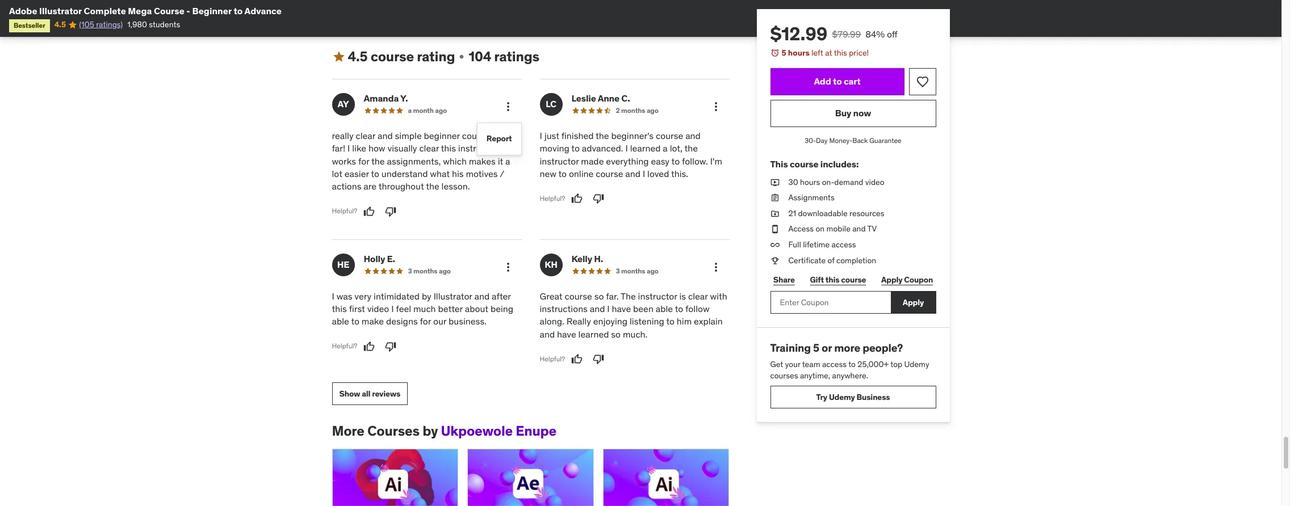 Task type: locate. For each thing, give the bounding box(es) containing it.
simple
[[395, 130, 422, 141]]

0 horizontal spatial clear
[[356, 130, 376, 141]]

months
[[622, 106, 646, 115], [414, 267, 438, 275], [622, 267, 646, 275]]

to inside i was very intimidated by illustrator and after this first video i feel much better about being able to make designs for our business.
[[351, 316, 360, 328]]

1 vertical spatial by
[[423, 423, 438, 440]]

to inside "button"
[[834, 76, 842, 87]]

1 horizontal spatial a
[[506, 155, 511, 167]]

so down enjoying
[[612, 329, 621, 340]]

h.
[[594, 253, 603, 265]]

ukpoewole enupe link
[[441, 423, 557, 440]]

so left far.
[[595, 291, 604, 302]]

0 horizontal spatial instructor
[[458, 143, 498, 154]]

access down mobile at the top right of the page
[[832, 240, 857, 250]]

ago up been
[[647, 267, 659, 275]]

1 3 months ago from the left
[[408, 267, 451, 275]]

ago for by
[[439, 267, 451, 275]]

3 up intimidated
[[408, 267, 412, 275]]

months for by
[[414, 267, 438, 275]]

2 horizontal spatial instructor
[[638, 291, 678, 302]]

illustrator up "better"
[[434, 291, 473, 302]]

0 horizontal spatial learned
[[579, 329, 609, 340]]

i'm
[[711, 155, 723, 167]]

more courses by ukpoewole enupe
[[332, 423, 557, 440]]

access down or
[[823, 360, 847, 370]]

courses
[[462, 130, 494, 141], [771, 371, 799, 381]]

months down c.
[[622, 106, 646, 115]]

this
[[834, 48, 848, 58], [441, 143, 456, 154], [826, 275, 840, 285], [332, 303, 347, 315]]

a left month
[[408, 106, 412, 115]]

1 horizontal spatial able
[[656, 303, 673, 315]]

designs
[[386, 316, 418, 328]]

makes
[[469, 155, 496, 167]]

beginner's
[[612, 130, 654, 141]]

by inside i was very intimidated by illustrator and after this first video i feel much better about being able to make designs for our business.
[[422, 291, 432, 302]]

your
[[786, 360, 801, 370]]

1 vertical spatial udemy
[[829, 392, 855, 403]]

apply
[[882, 275, 903, 285], [903, 298, 925, 308]]

rating
[[417, 48, 455, 65]]

to down the first at the bottom
[[351, 316, 360, 328]]

buy now button
[[771, 100, 937, 127]]

1 horizontal spatial learned
[[630, 143, 661, 154]]

1 vertical spatial courses
[[771, 371, 799, 381]]

0 vertical spatial courses
[[462, 130, 494, 141]]

to up anywhere.
[[849, 360, 856, 370]]

add to cart button
[[771, 68, 905, 95]]

1 horizontal spatial udemy
[[905, 360, 930, 370]]

1 3 from the left
[[408, 267, 412, 275]]

instructor
[[458, 143, 498, 154], [540, 155, 579, 167], [638, 291, 678, 302]]

of
[[828, 255, 835, 266]]

kh
[[545, 259, 558, 270]]

ratings
[[495, 48, 540, 65]]

show
[[339, 389, 360, 399]]

and up enjoying
[[590, 303, 605, 315]]

show all reviews
[[339, 389, 401, 399]]

udemy inside training 5 or more people? get your team access to 25,000+ top udemy courses anytime, anywhere.
[[905, 360, 930, 370]]

helpful? left mark review by leslie anne c. as helpful image
[[540, 194, 565, 203]]

apply down coupon
[[903, 298, 925, 308]]

Enter Coupon text field
[[771, 292, 891, 314]]

0 vertical spatial apply
[[882, 275, 903, 285]]

1 vertical spatial illustrator
[[434, 291, 473, 302]]

this up which at left
[[441, 143, 456, 154]]

instructor inside great course so far. the instructor is clear with instructions and i have been able to follow along. really enjoying listening to him explain and have learned so much.
[[638, 291, 678, 302]]

-
[[187, 5, 190, 16]]

courses up makes
[[462, 130, 494, 141]]

additional actions for review by kelly h. image
[[709, 261, 723, 274]]

mark review by holly e. as unhelpful image
[[385, 341, 397, 353]]

2 3 months ago from the left
[[616, 267, 659, 275]]

0 vertical spatial 5
[[782, 48, 787, 58]]

adobe
[[9, 5, 37, 16]]

actions
[[332, 181, 362, 192]]

listening
[[630, 316, 665, 328]]

xsmall image for access on mobile and tv
[[771, 224, 780, 235]]

helpful? left "mark review by holly e. as helpful" image
[[332, 342, 357, 351]]

0 vertical spatial hours
[[789, 48, 810, 58]]

1 horizontal spatial 3
[[616, 267, 620, 275]]

hours left left
[[789, 48, 810, 58]]

1 horizontal spatial 5
[[814, 342, 820, 355]]

for down much
[[420, 316, 431, 328]]

the down how
[[372, 155, 385, 167]]

30-day money-back guarantee
[[805, 136, 902, 145]]

1 horizontal spatial for
[[420, 316, 431, 328]]

kelly h.
[[572, 253, 603, 265]]

0 vertical spatial able
[[656, 303, 673, 315]]

1 vertical spatial learned
[[579, 329, 609, 340]]

2 vertical spatial instructor
[[638, 291, 678, 302]]

0 horizontal spatial 3 months ago
[[408, 267, 451, 275]]

business.
[[449, 316, 487, 328]]

0 vertical spatial by
[[422, 291, 432, 302]]

1 horizontal spatial 3 months ago
[[616, 267, 659, 275]]

i up the everything
[[626, 143, 628, 154]]

1 vertical spatial instructor
[[540, 155, 579, 167]]

the down what
[[426, 181, 440, 192]]

access
[[832, 240, 857, 250], [823, 360, 847, 370]]

helpful? left mark review by kelly h. as helpful image
[[540, 355, 565, 364]]

alarm image
[[771, 48, 780, 57]]

course up lot,
[[656, 130, 684, 141]]

2 horizontal spatial a
[[663, 143, 668, 154]]

5 left or
[[814, 342, 820, 355]]

and up how
[[378, 130, 393, 141]]

0 vertical spatial learned
[[630, 143, 661, 154]]

helpful? for i was very intimidated by illustrator and after this first video i feel much better about being able to make designs for our business.
[[332, 342, 357, 351]]

3 for holly e.
[[408, 267, 412, 275]]

4.5 left (105 at the left top of the page
[[54, 20, 66, 30]]

and up follow.
[[686, 130, 701, 141]]

more
[[332, 423, 365, 440]]

have down really
[[557, 329, 577, 340]]

holly e.
[[364, 253, 395, 265]]

on-
[[823, 177, 835, 187]]

this.
[[672, 168, 689, 179]]

hours up assignments
[[801, 177, 821, 187]]

xsmall image for assignments
[[771, 193, 780, 204]]

able down the first at the bottom
[[332, 316, 349, 328]]

amanda
[[364, 92, 399, 104]]

for up it
[[496, 130, 508, 141]]

0 horizontal spatial 4.5
[[54, 20, 66, 30]]

1 horizontal spatial video
[[866, 177, 885, 187]]

udemy
[[905, 360, 930, 370], [829, 392, 855, 403]]

video up make
[[367, 303, 389, 315]]

learned down beginner's in the top of the page
[[630, 143, 661, 154]]

udemy inside 'link'
[[829, 392, 855, 403]]

0 horizontal spatial 5
[[782, 48, 787, 58]]

share
[[774, 275, 795, 285]]

report button
[[487, 128, 512, 150]]

a month ago
[[408, 106, 447, 115]]

apply coupon button
[[879, 269, 937, 292]]

2 3 from the left
[[616, 267, 620, 275]]

1 horizontal spatial instructor
[[540, 155, 579, 167]]

the up follow.
[[685, 143, 698, 154]]

3 up far.
[[616, 267, 620, 275]]

xsmall image left 30
[[771, 177, 780, 188]]

advance
[[245, 5, 282, 16]]

mark review by leslie anne c. as unhelpful image
[[593, 193, 605, 205]]

0 horizontal spatial have
[[557, 329, 577, 340]]

i left feel
[[392, 303, 394, 315]]

access on mobile and tv
[[789, 224, 877, 234]]

30 hours on-demand video
[[789, 177, 885, 187]]

by up much
[[422, 291, 432, 302]]

to inside really clear and simple beginner courses for far! i like how visually clear this instructor works for the assignments, which makes it a lot easier to understand what his motives / actions are throughout the lesson.
[[371, 168, 379, 179]]

wishlist image
[[916, 75, 930, 88]]

0 horizontal spatial 3
[[408, 267, 412, 275]]

1 vertical spatial 5
[[814, 342, 820, 355]]

instructor up makes
[[458, 143, 498, 154]]

add to cart
[[814, 76, 861, 87]]

1 vertical spatial access
[[823, 360, 847, 370]]

ago for the
[[647, 267, 659, 275]]

udemy right top
[[905, 360, 930, 370]]

for down like
[[358, 155, 370, 167]]

mobile
[[827, 224, 851, 234]]

to up are
[[371, 168, 379, 179]]

apply left coupon
[[882, 275, 903, 285]]

0 vertical spatial video
[[866, 177, 885, 187]]

mark review by amanda y. as helpful image
[[364, 206, 375, 217]]

1 vertical spatial for
[[358, 155, 370, 167]]

ago right month
[[435, 106, 447, 115]]

1 horizontal spatial illustrator
[[434, 291, 473, 302]]

0 horizontal spatial for
[[358, 155, 370, 167]]

video inside i was very intimidated by illustrator and after this first video i feel much better about being able to make designs for our business.
[[367, 303, 389, 315]]

21 downloadable resources
[[789, 208, 885, 219]]

team
[[803, 360, 821, 370]]

2 vertical spatial for
[[420, 316, 431, 328]]

guarantee
[[870, 136, 902, 145]]

a left lot,
[[663, 143, 668, 154]]

have down the
[[612, 303, 631, 315]]

3 months ago up much
[[408, 267, 451, 275]]

medium image
[[332, 50, 346, 64]]

on
[[816, 224, 825, 234]]

what
[[430, 168, 450, 179]]

enjoying
[[594, 316, 628, 328]]

course down made
[[596, 168, 624, 179]]

able right been
[[656, 303, 673, 315]]

business
[[857, 392, 891, 403]]

xsmall image up xsmall icon on the right of the page
[[771, 193, 780, 204]]

1 vertical spatial 4.5
[[348, 48, 368, 65]]

0 horizontal spatial video
[[367, 303, 389, 315]]

2 horizontal spatial for
[[496, 130, 508, 141]]

ago up "better"
[[439, 267, 451, 275]]

3 months ago
[[408, 267, 451, 275], [616, 267, 659, 275]]

0 horizontal spatial udemy
[[829, 392, 855, 403]]

0 vertical spatial udemy
[[905, 360, 930, 370]]

by right courses
[[423, 423, 438, 440]]

udemy right the try
[[829, 392, 855, 403]]

1 horizontal spatial have
[[612, 303, 631, 315]]

additional actions for review by amanda y. image
[[501, 100, 515, 113]]

demand
[[835, 177, 864, 187]]

able
[[656, 303, 673, 315], [332, 316, 349, 328]]

share button
[[771, 269, 798, 292]]

a inside really clear and simple beginner courses for far! i like how visually clear this instructor works for the assignments, which makes it a lot easier to understand what his motives / actions are throughout the lesson.
[[506, 155, 511, 167]]

0 vertical spatial instructor
[[458, 143, 498, 154]]

xsmall image left 104
[[458, 52, 467, 62]]

xsmall image left full
[[771, 240, 780, 251]]

to right new
[[559, 168, 567, 179]]

3 months ago up the
[[616, 267, 659, 275]]

video right demand
[[866, 177, 885, 187]]

ago up beginner's in the top of the page
[[647, 106, 659, 115]]

clear down beginner
[[420, 143, 439, 154]]

5 right alarm image
[[782, 48, 787, 58]]

and down along.
[[540, 329, 555, 340]]

0 horizontal spatial able
[[332, 316, 349, 328]]

i left the was
[[332, 291, 335, 302]]

3 for kelly h.
[[616, 267, 620, 275]]

0 vertical spatial 4.5
[[54, 20, 66, 30]]

xsmall image
[[771, 208, 780, 220]]

learned down really
[[579, 329, 609, 340]]

0 horizontal spatial courses
[[462, 130, 494, 141]]

this
[[771, 159, 788, 170]]

1 vertical spatial able
[[332, 316, 349, 328]]

xsmall image down xsmall icon on the right of the page
[[771, 224, 780, 235]]

1 horizontal spatial clear
[[420, 143, 439, 154]]

to down lot,
[[672, 155, 680, 167]]

1,980
[[127, 20, 147, 30]]

2 vertical spatial a
[[506, 155, 511, 167]]

0 vertical spatial a
[[408, 106, 412, 115]]

intimidated
[[374, 291, 420, 302]]

more
[[835, 342, 861, 355]]

months up much
[[414, 267, 438, 275]]

4.5 for 4.5
[[54, 20, 66, 30]]

helpful?
[[540, 194, 565, 203], [332, 207, 357, 215], [332, 342, 357, 351], [540, 355, 565, 364]]

to down finished
[[572, 143, 580, 154]]

4.5 right medium image at the top left of the page
[[348, 48, 368, 65]]

illustrator
[[39, 5, 82, 16], [434, 291, 473, 302]]

and inside really clear and simple beginner courses for far! i like how visually clear this instructor works for the assignments, which makes it a lot easier to understand what his motives / actions are throughout the lesson.
[[378, 130, 393, 141]]

course up instructions
[[565, 291, 592, 302]]

instructor down moving
[[540, 155, 579, 167]]

1 vertical spatial a
[[663, 143, 668, 154]]

clear up follow
[[689, 291, 708, 302]]

easy
[[651, 155, 670, 167]]

2 vertical spatial clear
[[689, 291, 708, 302]]

mark review by amanda y. as unhelpful image
[[385, 206, 397, 217]]

i up enjoying
[[608, 303, 610, 315]]

helpful? for really clear and simple beginner courses for far! i like how visually clear this instructor works for the assignments, which makes it a lot easier to understand what his motives / actions are throughout the lesson.
[[332, 207, 357, 215]]

course inside great course so far. the instructor is clear with instructions and i have been able to follow along. really enjoying listening to him explain and have learned so much.
[[565, 291, 592, 302]]

1 horizontal spatial courses
[[771, 371, 799, 381]]

course
[[371, 48, 414, 65], [656, 130, 684, 141], [790, 159, 819, 170], [596, 168, 624, 179], [842, 275, 867, 285], [565, 291, 592, 302]]

clear
[[356, 130, 376, 141], [420, 143, 439, 154], [689, 291, 708, 302]]

instructor up been
[[638, 291, 678, 302]]

was
[[337, 291, 353, 302]]

1 horizontal spatial 4.5
[[348, 48, 368, 65]]

ago for beginner's
[[647, 106, 659, 115]]

courses
[[368, 423, 420, 440]]

30-
[[805, 136, 817, 145]]

illustrator up (105 at the left top of the page
[[39, 5, 82, 16]]

visually
[[388, 143, 417, 154]]

0 vertical spatial illustrator
[[39, 5, 82, 16]]

months up the
[[622, 267, 646, 275]]

xsmall image
[[458, 52, 467, 62], [771, 177, 780, 188], [771, 193, 780, 204], [771, 224, 780, 235], [771, 240, 780, 251], [771, 255, 780, 267]]

1 vertical spatial clear
[[420, 143, 439, 154]]

mark review by holly e. as helpful image
[[364, 341, 375, 353]]

full
[[789, 240, 802, 250]]

to left the cart
[[834, 76, 842, 87]]

ago
[[435, 106, 447, 115], [647, 106, 659, 115], [439, 267, 451, 275], [647, 267, 659, 275]]

0 horizontal spatial illustrator
[[39, 5, 82, 16]]

follow.
[[682, 155, 708, 167]]

(105 ratings)
[[79, 20, 123, 30]]

helpful? left mark review by amanda y. as helpful icon
[[332, 207, 357, 215]]

he
[[337, 259, 350, 270]]

3 months ago for by
[[408, 267, 451, 275]]

2 horizontal spatial clear
[[689, 291, 708, 302]]

courses down get
[[771, 371, 799, 381]]

i inside really clear and simple beginner courses for far! i like how visually clear this instructor works for the assignments, which makes it a lot easier to understand what his motives / actions are throughout the lesson.
[[348, 143, 350, 154]]

bestseller
[[14, 21, 45, 30]]

xsmall image up share
[[771, 255, 780, 267]]

1 vertical spatial video
[[367, 303, 389, 315]]

this inside i was very intimidated by illustrator and after this first video i feel much better about being able to make designs for our business.
[[332, 303, 347, 315]]

to left the him
[[667, 316, 675, 328]]

i right 'far!'
[[348, 143, 350, 154]]

and up "about"
[[475, 291, 490, 302]]

a right it
[[506, 155, 511, 167]]

1 vertical spatial hours
[[801, 177, 821, 187]]

$12.99
[[771, 22, 828, 45]]

how
[[369, 143, 386, 154]]

clear up like
[[356, 130, 376, 141]]

instructions
[[540, 303, 588, 315]]

anywhere.
[[833, 371, 869, 381]]

this down the was
[[332, 303, 347, 315]]

0 horizontal spatial so
[[595, 291, 604, 302]]

courses inside training 5 or more people? get your team access to 25,000+ top udemy courses anytime, anywhere.
[[771, 371, 799, 381]]

about
[[465, 303, 489, 315]]

1 vertical spatial so
[[612, 329, 621, 340]]

1 vertical spatial apply
[[903, 298, 925, 308]]

left
[[812, 48, 824, 58]]

make
[[362, 316, 384, 328]]



Task type: vqa. For each thing, say whether or not it's contained in the screenshot.
Business
yes



Task type: describe. For each thing, give the bounding box(es) containing it.
1 horizontal spatial so
[[612, 329, 621, 340]]

show all reviews button
[[332, 383, 408, 406]]

y.
[[400, 92, 408, 104]]

learned inside i just finished the beginner's course and moving to advanced. i learned a lot, the instructor made everything easy to follow. i'm new to online course and i loved this.
[[630, 143, 661, 154]]

xsmall image for certificate of completion
[[771, 255, 780, 267]]

leslie
[[572, 92, 596, 104]]

0 vertical spatial access
[[832, 240, 857, 250]]

try udemy business
[[817, 392, 891, 403]]

our
[[433, 316, 447, 328]]

which
[[443, 155, 467, 167]]

and inside i was very intimidated by illustrator and after this first video i feel much better about being able to make designs for our business.
[[475, 291, 490, 302]]

3 months ago for the
[[616, 267, 659, 275]]

months for beginner's
[[622, 106, 646, 115]]

gift this course link
[[807, 269, 870, 292]]

beginner
[[192, 5, 232, 16]]

certificate
[[789, 255, 826, 266]]

mark review by kelly h. as unhelpful image
[[593, 354, 605, 365]]

learned inside great course so far. the instructor is clear with instructions and i have been able to follow along. really enjoying listening to him explain and have learned so much.
[[579, 329, 609, 340]]

0 vertical spatial so
[[595, 291, 604, 302]]

anne
[[598, 92, 620, 104]]

course down the 'completion'
[[842, 275, 867, 285]]

e.
[[387, 253, 395, 265]]

$12.99 $79.99 84% off
[[771, 22, 898, 45]]

ratings)
[[96, 20, 123, 30]]

includes:
[[821, 159, 859, 170]]

instructor inside i just finished the beginner's course and moving to advanced. i learned a lot, the instructor made everything easy to follow. i'm new to online course and i loved this.
[[540, 155, 579, 167]]

30
[[789, 177, 799, 187]]

tv
[[868, 224, 877, 234]]

assignments
[[789, 193, 835, 203]]

able inside great course so far. the instructor is clear with instructions and i have been able to follow along. really enjoying listening to him explain and have learned so much.
[[656, 303, 673, 315]]

able inside i was very intimidated by illustrator and after this first video i feel much better about being able to make designs for our business.
[[332, 316, 349, 328]]

additional actions for review by leslie anne c. image
[[709, 100, 723, 113]]

assignments,
[[387, 155, 441, 167]]

far!
[[332, 143, 346, 154]]

apply for apply coupon
[[882, 275, 903, 285]]

is
[[680, 291, 686, 302]]

lot
[[332, 168, 343, 179]]

to inside training 5 or more people? get your team access to 25,000+ top udemy courses anytime, anywhere.
[[849, 360, 856, 370]]

1 vertical spatial have
[[557, 329, 577, 340]]

mark review by kelly h. as helpful image
[[572, 354, 583, 365]]

the
[[621, 291, 636, 302]]

1,980 students
[[127, 20, 180, 30]]

course
[[154, 5, 185, 16]]

i inside great course so far. the instructor is clear with instructions and i have been able to follow along. really enjoying listening to him explain and have learned so much.
[[608, 303, 610, 315]]

access inside training 5 or more people? get your team access to 25,000+ top udemy courses anytime, anywhere.
[[823, 360, 847, 370]]

and down the everything
[[626, 168, 641, 179]]

xsmall image for 30 hours on-demand video
[[771, 177, 780, 188]]

made
[[581, 155, 604, 167]]

25,000+
[[858, 360, 889, 370]]

courses inside really clear and simple beginner courses for far! i like how visually clear this instructor works for the assignments, which makes it a lot easier to understand what his motives / actions are throughout the lesson.
[[462, 130, 494, 141]]

4.5 for 4.5 course rating
[[348, 48, 368, 65]]

finished
[[562, 130, 594, 141]]

hours for 5
[[789, 48, 810, 58]]

(105
[[79, 20, 94, 30]]

2
[[616, 106, 620, 115]]

apply for apply
[[903, 298, 925, 308]]

enupe
[[516, 423, 557, 440]]

far.
[[606, 291, 619, 302]]

add
[[814, 76, 832, 87]]

for inside i was very intimidated by illustrator and after this first video i feel much better about being able to make designs for our business.
[[420, 316, 431, 328]]

2 months ago
[[616, 106, 659, 115]]

holly
[[364, 253, 385, 265]]

i left just
[[540, 130, 542, 141]]

at
[[826, 48, 833, 58]]

lc
[[546, 98, 557, 110]]

or
[[822, 342, 832, 355]]

to left advance
[[234, 5, 243, 16]]

day
[[817, 136, 828, 145]]

been
[[634, 303, 654, 315]]

now
[[854, 107, 872, 119]]

apply button
[[891, 292, 937, 314]]

really clear and simple beginner courses for far! i like how visually clear this instructor works for the assignments, which makes it a lot easier to understand what his motives / actions are throughout the lesson.
[[332, 130, 511, 192]]

ago for beginner
[[435, 106, 447, 115]]

0 vertical spatial for
[[496, 130, 508, 141]]

being
[[491, 303, 514, 315]]

course up amanda y.
[[371, 48, 414, 65]]

mark review by leslie anne c. as helpful image
[[572, 193, 583, 205]]

0 vertical spatial clear
[[356, 130, 376, 141]]

top
[[891, 360, 903, 370]]

loved
[[648, 168, 670, 179]]

5 inside training 5 or more people? get your team access to 25,000+ top udemy courses anytime, anywhere.
[[814, 342, 820, 355]]

course up 30
[[790, 159, 819, 170]]

much
[[414, 303, 436, 315]]

this inside really clear and simple beginner courses for far! i like how visually clear this instructor works for the assignments, which makes it a lot easier to understand what his motives / actions are throughout the lesson.
[[441, 143, 456, 154]]

great
[[540, 291, 563, 302]]

months for the
[[622, 267, 646, 275]]

anytime,
[[801, 371, 831, 381]]

this right "gift"
[[826, 275, 840, 285]]

completion
[[837, 255, 877, 266]]

84%
[[866, 28, 885, 40]]

helpful? for great course so far. the instructor is clear with instructions and i have been able to follow along. really enjoying listening to him explain and have learned so much.
[[540, 355, 565, 364]]

month
[[413, 106, 434, 115]]

helpful? for i just finished the beginner's course and moving to advanced. i learned a lot, the instructor made everything easy to follow. i'm new to online course and i loved this.
[[540, 194, 565, 203]]

instructor inside really clear and simple beginner courses for far! i like how visually clear this instructor works for the assignments, which makes it a lot easier to understand what his motives / actions are throughout the lesson.
[[458, 143, 498, 154]]

amanda y.
[[364, 92, 408, 104]]

training
[[771, 342, 811, 355]]

i left loved
[[643, 168, 646, 179]]

kelly
[[572, 253, 593, 265]]

understand
[[382, 168, 428, 179]]

and left the tv
[[853, 224, 866, 234]]

a inside i just finished the beginner's course and moving to advanced. i learned a lot, the instructor made everything easy to follow. i'm new to online course and i loved this.
[[663, 143, 668, 154]]

cart
[[844, 76, 861, 87]]

ay
[[338, 98, 349, 110]]

c.
[[622, 92, 630, 104]]

moving
[[540, 143, 570, 154]]

this right 'at'
[[834, 48, 848, 58]]

$79.99
[[832, 28, 862, 40]]

5 hours left at this price!
[[782, 48, 869, 58]]

adobe illustrator complete mega course - beginner to advance
[[9, 5, 282, 16]]

just
[[545, 130, 560, 141]]

coupon
[[905, 275, 934, 285]]

reviews
[[372, 389, 401, 399]]

to down is
[[675, 303, 684, 315]]

hours for 30
[[801, 177, 821, 187]]

money-
[[830, 136, 853, 145]]

illustrator inside i was very intimidated by illustrator and after this first video i feel much better about being able to make designs for our business.
[[434, 291, 473, 302]]

additional actions for review by holly e. image
[[501, 261, 515, 274]]

downloadable
[[799, 208, 848, 219]]

new
[[540, 168, 557, 179]]

leslie anne c.
[[572, 92, 630, 104]]

0 horizontal spatial a
[[408, 106, 412, 115]]

buy now
[[836, 107, 872, 119]]

after
[[492, 291, 511, 302]]

xsmall image for full lifetime access
[[771, 240, 780, 251]]

clear inside great course so far. the instructor is clear with instructions and i have been able to follow along. really enjoying listening to him explain and have learned so much.
[[689, 291, 708, 302]]

0 vertical spatial have
[[612, 303, 631, 315]]

the up advanced.
[[596, 130, 609, 141]]

gift this course
[[810, 275, 867, 285]]



